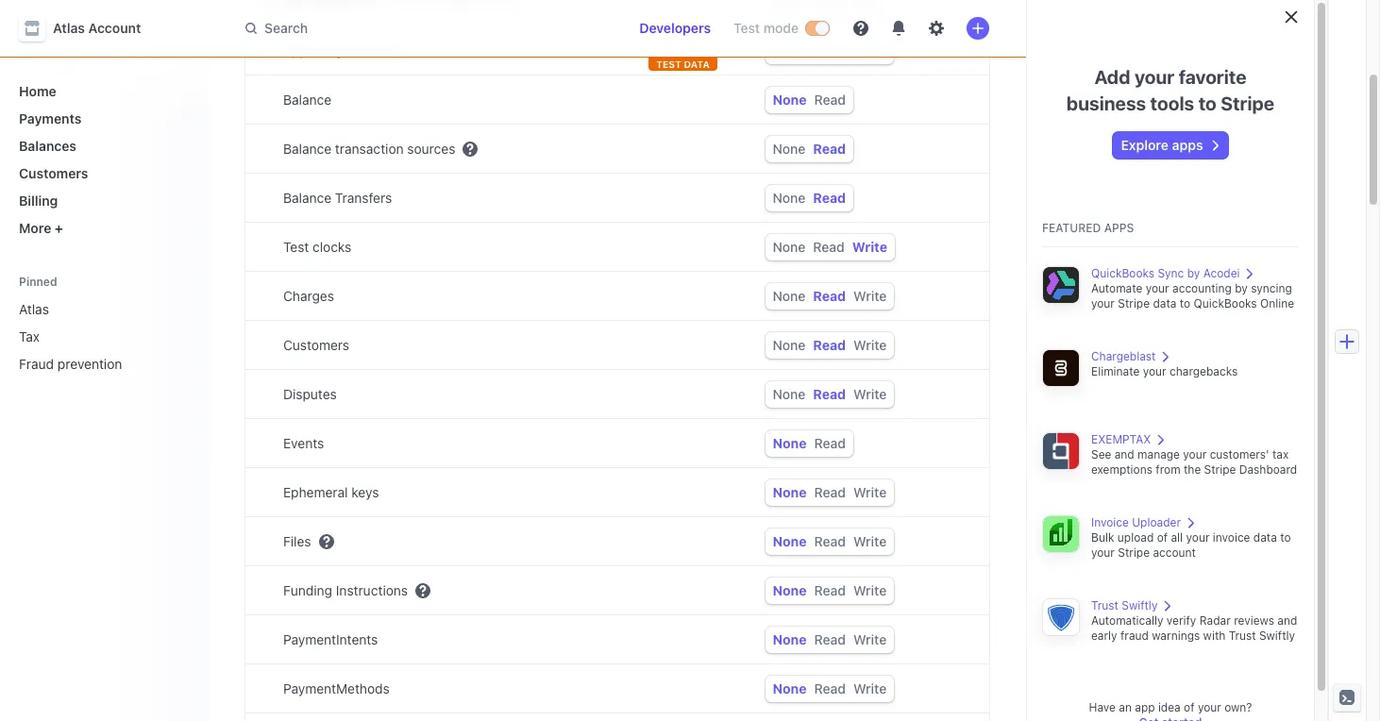 Task type: vqa. For each thing, say whether or not it's contained in the screenshot.
'write' associated with Prices
no



Task type: locate. For each thing, give the bounding box(es) containing it.
clocks
[[313, 239, 352, 255]]

2 none read from the top
[[773, 141, 846, 157]]

dashboard
[[1240, 463, 1298, 477]]

balance up balance transfers
[[283, 141, 332, 157]]

0 horizontal spatial to
[[1180, 297, 1191, 311]]

trust up automatically
[[1092, 599, 1119, 613]]

2 vertical spatial balance
[[283, 190, 332, 206]]

your up the
[[1184, 448, 1207, 462]]

your inside "add your favorite business tools to stripe"
[[1135, 66, 1175, 88]]

10 none button from the top
[[773, 485, 807, 501]]

fraud prevention
[[19, 356, 122, 372]]

to inside "add your favorite business tools to stripe"
[[1199, 93, 1217, 114]]

none read
[[773, 92, 846, 108], [773, 141, 846, 157], [773, 190, 846, 206], [773, 435, 846, 451]]

0 vertical spatial atlas
[[53, 20, 85, 36]]

test
[[734, 20, 760, 36], [283, 239, 309, 255]]

6 none read write from the top
[[773, 485, 887, 501]]

data right invoice
[[1254, 531, 1278, 545]]

pay
[[322, 43, 344, 59]]

stripe down upload
[[1119, 546, 1150, 560]]

write button
[[854, 43, 887, 59], [853, 239, 888, 255], [854, 288, 887, 304], [854, 337, 887, 353], [854, 386, 887, 402], [854, 485, 887, 501], [854, 534, 887, 550], [854, 583, 887, 599], [854, 632, 887, 648], [854, 681, 887, 697]]

4 none button from the top
[[773, 190, 806, 206]]

your left "own?" on the right
[[1198, 701, 1222, 715]]

none button for balance
[[773, 92, 807, 108]]

eliminate
[[1092, 365, 1140, 379]]

10 none read write from the top
[[773, 681, 887, 697]]

explore apps link
[[1114, 132, 1228, 159]]

your down quickbooks sync by acodei
[[1146, 281, 1170, 296]]

0 horizontal spatial trust
[[1092, 599, 1119, 613]]

12 none button from the top
[[773, 583, 807, 599]]

1 horizontal spatial to
[[1199, 93, 1217, 114]]

write for test clocks
[[853, 239, 888, 255]]

apple pay domains
[[283, 43, 401, 59]]

balance
[[283, 92, 332, 108], [283, 141, 332, 157], [283, 190, 332, 206]]

11 none from the top
[[773, 534, 807, 550]]

1 vertical spatial customers
[[283, 337, 350, 353]]

customers'
[[1211, 448, 1270, 462]]

0 horizontal spatial atlas
[[19, 301, 49, 317]]

1 none from the top
[[773, 43, 806, 59]]

files
[[283, 534, 311, 550]]

ephemeral keys
[[283, 485, 379, 501]]

and
[[1115, 448, 1135, 462], [1278, 614, 1298, 628]]

customers up disputes
[[283, 337, 350, 353]]

your
[[1135, 66, 1175, 88], [1146, 281, 1170, 296], [1092, 297, 1115, 311], [1143, 365, 1167, 379], [1184, 448, 1207, 462], [1187, 531, 1210, 545], [1092, 546, 1115, 560], [1198, 701, 1222, 715]]

customers down balances
[[19, 165, 88, 181]]

Search search field
[[234, 11, 609, 46]]

bulk
[[1092, 531, 1115, 545]]

3 none from the top
[[773, 141, 806, 157]]

help image
[[854, 21, 869, 36]]

none button for events
[[773, 435, 807, 451]]

transfers
[[335, 190, 392, 206]]

7 none button from the top
[[773, 337, 806, 353]]

0 vertical spatial of
[[1158, 531, 1168, 545]]

2 none read write from the top
[[773, 239, 888, 255]]

write for paymentmethods
[[854, 681, 887, 697]]

2 balance from the top
[[283, 141, 332, 157]]

0 vertical spatial to
[[1199, 93, 1217, 114]]

business
[[1067, 93, 1147, 114]]

3 balance from the top
[[283, 190, 332, 206]]

1 horizontal spatial swiftly
[[1260, 629, 1296, 643]]

fraud
[[1121, 629, 1149, 643]]

sync
[[1158, 266, 1185, 281]]

0 vertical spatial balance
[[283, 92, 332, 108]]

0 horizontal spatial swiftly
[[1122, 599, 1158, 613]]

1 vertical spatial data
[[1254, 531, 1278, 545]]

by up accounting
[[1188, 266, 1201, 281]]

developers
[[640, 20, 711, 36]]

the
[[1184, 463, 1202, 477]]

balance for balance transfers
[[283, 190, 332, 206]]

exemptax
[[1092, 433, 1152, 447]]

to inside automate your accounting by syncing your stripe data to quickbooks online
[[1180, 297, 1191, 311]]

test data
[[657, 59, 710, 70]]

14 none button from the top
[[773, 681, 807, 697]]

1 horizontal spatial by
[[1236, 281, 1248, 296]]

test left mode
[[734, 20, 760, 36]]

atlas inside button
[[53, 20, 85, 36]]

billing
[[19, 193, 58, 209]]

and right reviews
[[1278, 614, 1298, 628]]

1 horizontal spatial test
[[734, 20, 760, 36]]

0 horizontal spatial customers
[[19, 165, 88, 181]]

test for test mode
[[734, 20, 760, 36]]

write for paymentintents
[[854, 632, 887, 648]]

customers
[[19, 165, 88, 181], [283, 337, 350, 353]]

8 none button from the top
[[773, 386, 806, 402]]

transaction
[[335, 141, 404, 157]]

13 none button from the top
[[773, 632, 807, 648]]

an
[[1119, 701, 1132, 715]]

featured
[[1043, 221, 1102, 235]]

atlas left account
[[53, 20, 85, 36]]

0 horizontal spatial of
[[1158, 531, 1168, 545]]

8 none from the top
[[773, 386, 806, 402]]

1 vertical spatial trust
[[1229, 629, 1257, 643]]

4 none read write from the top
[[773, 337, 887, 353]]

read button for paymentmethods
[[815, 681, 846, 697]]

of left 'all'
[[1158, 531, 1168, 545]]

write button for ephemeral keys
[[854, 485, 887, 501]]

read button for events
[[815, 435, 846, 451]]

to down accounting
[[1180, 297, 1191, 311]]

balance transfers
[[283, 190, 392, 206]]

1 vertical spatial test
[[283, 239, 309, 255]]

write for disputes
[[854, 386, 887, 402]]

early
[[1092, 629, 1118, 643]]

10 none from the top
[[773, 485, 807, 501]]

data
[[1154, 297, 1177, 311], [1254, 531, 1278, 545]]

1 none read write from the top
[[773, 43, 887, 59]]

funding instructions
[[283, 583, 408, 599]]

0 horizontal spatial by
[[1188, 266, 1201, 281]]

1 vertical spatial balance
[[283, 141, 332, 157]]

none read for events
[[773, 435, 846, 451]]

0 vertical spatial by
[[1188, 266, 1201, 281]]

write
[[854, 43, 887, 59], [853, 239, 888, 255], [854, 288, 887, 304], [854, 337, 887, 353], [854, 386, 887, 402], [854, 485, 887, 501], [854, 534, 887, 550], [854, 583, 887, 599], [854, 632, 887, 648], [854, 681, 887, 697]]

atlas inside pinned element
[[19, 301, 49, 317]]

write button for disputes
[[854, 386, 887, 402]]

balance down the "apple"
[[283, 92, 332, 108]]

1 horizontal spatial trust
[[1229, 629, 1257, 643]]

read button for ephemeral keys
[[815, 485, 846, 501]]

to down favorite
[[1199, 93, 1217, 114]]

0 vertical spatial data
[[1154, 297, 1177, 311]]

none button for apple pay domains
[[773, 43, 806, 59]]

1 vertical spatial and
[[1278, 614, 1298, 628]]

paymentintents
[[283, 632, 378, 648]]

2 vertical spatial to
[[1281, 531, 1292, 545]]

of right idea
[[1184, 701, 1195, 715]]

exemptax image
[[1043, 433, 1081, 470]]

read button for disputes
[[814, 386, 846, 402]]

13 none from the top
[[773, 632, 807, 648]]

write button for customers
[[854, 337, 887, 353]]

read button for apple pay domains
[[814, 43, 846, 59]]

with
[[1204, 629, 1226, 643]]

stripe down the automate
[[1119, 297, 1150, 311]]

invoice
[[1214, 531, 1251, 545]]

4 none from the top
[[773, 190, 806, 206]]

tax link
[[11, 321, 193, 352]]

uploader
[[1133, 516, 1182, 530]]

read button for paymentintents
[[815, 632, 846, 648]]

add your favorite business tools to stripe
[[1067, 66, 1275, 114]]

9 none read write from the top
[[773, 632, 887, 648]]

stripe inside see and manage your customers' tax exemptions from the stripe dashboard
[[1205, 463, 1237, 477]]

1 balance from the top
[[283, 92, 332, 108]]

stripe inside automate your accounting by syncing your stripe data to quickbooks online
[[1119, 297, 1150, 311]]

1 vertical spatial to
[[1180, 297, 1191, 311]]

of
[[1158, 531, 1168, 545], [1184, 701, 1195, 715]]

0 horizontal spatial test
[[283, 239, 309, 255]]

6 none button from the top
[[773, 288, 806, 304]]

balance up test clocks
[[283, 190, 332, 206]]

3 none read write from the top
[[773, 288, 887, 304]]

swiftly up automatically
[[1122, 599, 1158, 613]]

stripe
[[1221, 93, 1275, 114], [1119, 297, 1150, 311], [1205, 463, 1237, 477], [1119, 546, 1150, 560]]

5 none read write from the top
[[773, 386, 887, 402]]

0 vertical spatial and
[[1115, 448, 1135, 462]]

swiftly inside automatically verify radar reviews and early fraud warnings with trust swiftly
[[1260, 629, 1296, 643]]

by
[[1188, 266, 1201, 281], [1236, 281, 1248, 296]]

and inside see and manage your customers' tax exemptions from the stripe dashboard
[[1115, 448, 1135, 462]]

1 vertical spatial quickbooks
[[1194, 297, 1258, 311]]

none read write for paymentmethods
[[773, 681, 887, 697]]

3 none button from the top
[[773, 141, 806, 157]]

featured apps
[[1043, 221, 1135, 235]]

read button for customers
[[814, 337, 846, 353]]

stripe inside bulk upload of all your invoice data to your stripe account
[[1119, 546, 1150, 560]]

1 horizontal spatial quickbooks
[[1194, 297, 1258, 311]]

all
[[1172, 531, 1184, 545]]

quickbooks down accounting
[[1194, 297, 1258, 311]]

7 none from the top
[[773, 337, 806, 353]]

invoice uploader
[[1092, 516, 1182, 530]]

trust swiftly
[[1092, 599, 1158, 613]]

add
[[1095, 66, 1131, 88]]

1 vertical spatial atlas
[[19, 301, 49, 317]]

2 none button from the top
[[773, 92, 807, 108]]

tools
[[1151, 93, 1195, 114]]

and up exemptions
[[1115, 448, 1135, 462]]

0 vertical spatial customers
[[19, 165, 88, 181]]

none button for paymentmethods
[[773, 681, 807, 697]]

quickbooks up the automate
[[1092, 266, 1155, 281]]

quickbooks sync by acodei image
[[1043, 266, 1081, 304]]

test left clocks
[[283, 239, 309, 255]]

stripe down customers'
[[1205, 463, 1237, 477]]

1 horizontal spatial of
[[1184, 701, 1195, 715]]

1 vertical spatial by
[[1236, 281, 1248, 296]]

1 vertical spatial swiftly
[[1260, 629, 1296, 643]]

trust down reviews
[[1229, 629, 1257, 643]]

11 none button from the top
[[773, 534, 807, 550]]

none button for disputes
[[773, 386, 806, 402]]

test
[[657, 59, 682, 70]]

2 horizontal spatial to
[[1281, 531, 1292, 545]]

data down quickbooks sync by acodei
[[1154, 297, 1177, 311]]

1 none read from the top
[[773, 92, 846, 108]]

read button for test clocks
[[814, 239, 845, 255]]

instructions
[[336, 583, 408, 599]]

1 horizontal spatial and
[[1278, 614, 1298, 628]]

balances
[[19, 138, 76, 154]]

trust inside automatically verify radar reviews and early fraud warnings with trust swiftly
[[1229, 629, 1257, 643]]

0 horizontal spatial and
[[1115, 448, 1135, 462]]

automatically verify radar reviews and early fraud warnings with trust swiftly
[[1092, 614, 1298, 643]]

0 vertical spatial test
[[734, 20, 760, 36]]

have
[[1089, 701, 1116, 715]]

9 none button from the top
[[773, 435, 807, 451]]

1 none button from the top
[[773, 43, 806, 59]]

1 horizontal spatial atlas
[[53, 20, 85, 36]]

to inside bulk upload of all your invoice data to your stripe account
[[1281, 531, 1292, 545]]

by inside automate your accounting by syncing your stripe data to quickbooks online
[[1236, 281, 1248, 296]]

0 horizontal spatial data
[[1154, 297, 1177, 311]]

3 none read from the top
[[773, 190, 846, 206]]

balance for balance
[[283, 92, 332, 108]]

7 none read write from the top
[[773, 534, 887, 550]]

4 none read from the top
[[773, 435, 846, 451]]

none button for test clocks
[[773, 239, 806, 255]]

data inside bulk upload of all your invoice data to your stripe account
[[1254, 531, 1278, 545]]

none read write
[[773, 43, 887, 59], [773, 239, 888, 255], [773, 288, 887, 304], [773, 337, 887, 353], [773, 386, 887, 402], [773, 485, 887, 501], [773, 534, 887, 550], [773, 583, 887, 599], [773, 632, 887, 648], [773, 681, 887, 697]]

+
[[55, 220, 63, 236]]

to
[[1199, 93, 1217, 114], [1180, 297, 1191, 311], [1281, 531, 1292, 545]]

atlas down pinned
[[19, 301, 49, 317]]

swiftly
[[1122, 599, 1158, 613], [1260, 629, 1296, 643]]

by down acodei
[[1236, 281, 1248, 296]]

to right invoice
[[1281, 531, 1292, 545]]

your up tools
[[1135, 66, 1175, 88]]

5 none button from the top
[[773, 239, 806, 255]]

stripe down favorite
[[1221, 93, 1275, 114]]

0 horizontal spatial quickbooks
[[1092, 266, 1155, 281]]

none button
[[773, 43, 806, 59], [773, 92, 807, 108], [773, 141, 806, 157], [773, 190, 806, 206], [773, 239, 806, 255], [773, 288, 806, 304], [773, 337, 806, 353], [773, 386, 806, 402], [773, 435, 807, 451], [773, 485, 807, 501], [773, 534, 807, 550], [773, 583, 807, 599], [773, 632, 807, 648], [773, 681, 807, 697]]

read button
[[814, 43, 846, 59], [815, 92, 846, 108], [814, 141, 846, 157], [814, 190, 846, 206], [814, 239, 845, 255], [814, 288, 846, 304], [814, 337, 846, 353], [814, 386, 846, 402], [815, 435, 846, 451], [815, 485, 846, 501], [815, 534, 846, 550], [815, 583, 846, 599], [815, 632, 846, 648], [815, 681, 846, 697]]

your down bulk
[[1092, 546, 1115, 560]]

read button for balance
[[815, 92, 846, 108]]

tax
[[19, 329, 40, 345]]

swiftly down reviews
[[1260, 629, 1296, 643]]

1 horizontal spatial data
[[1254, 531, 1278, 545]]

0 vertical spatial trust
[[1092, 599, 1119, 613]]

settings image
[[929, 21, 944, 36]]

have an app idea of your own?
[[1089, 701, 1253, 715]]

ephemeral
[[283, 485, 348, 501]]

0 vertical spatial swiftly
[[1122, 599, 1158, 613]]



Task type: describe. For each thing, give the bounding box(es) containing it.
write button for paymentintents
[[854, 632, 887, 648]]

balance for balance transaction sources
[[283, 141, 332, 157]]

domains
[[348, 43, 401, 59]]

prevention
[[57, 356, 122, 372]]

write button for paymentmethods
[[854, 681, 887, 697]]

core navigation links element
[[11, 76, 193, 244]]

tax
[[1273, 448, 1289, 462]]

atlas account button
[[19, 15, 160, 42]]

billing link
[[11, 185, 193, 216]]

trust swiftly image
[[1043, 599, 1081, 637]]

own?
[[1225, 701, 1253, 715]]

atlas for atlas
[[19, 301, 49, 317]]

syncing
[[1252, 281, 1293, 296]]

write for apple pay domains
[[854, 43, 887, 59]]

none read for balance
[[773, 92, 846, 108]]

favorite
[[1179, 66, 1247, 88]]

write for customers
[[854, 337, 887, 353]]

data
[[684, 59, 710, 70]]

none read write for ephemeral keys
[[773, 485, 887, 501]]

account
[[1154, 546, 1197, 560]]

accounting
[[1173, 281, 1232, 296]]

manage
[[1138, 448, 1181, 462]]

idea
[[1159, 701, 1181, 715]]

write button for apple pay domains
[[854, 43, 887, 59]]

none button for ephemeral keys
[[773, 485, 807, 501]]

and inside automatically verify radar reviews and early fraud warnings with trust swiftly
[[1278, 614, 1298, 628]]

1 horizontal spatial customers
[[283, 337, 350, 353]]

none read write for apple pay domains
[[773, 43, 887, 59]]

6 none from the top
[[773, 288, 806, 304]]

radar
[[1200, 614, 1231, 628]]

keys
[[352, 485, 379, 501]]

of inside bulk upload of all your invoice data to your stripe account
[[1158, 531, 1168, 545]]

invoice uploader image
[[1043, 516, 1081, 553]]

write for ephemeral keys
[[854, 485, 887, 501]]

eliminate your chargebacks
[[1092, 365, 1238, 379]]

pinned element
[[11, 294, 193, 380]]

explore apps
[[1122, 137, 1204, 153]]

chargebacks
[[1170, 365, 1238, 379]]

your right 'all'
[[1187, 531, 1210, 545]]

warnings
[[1153, 629, 1201, 643]]

paymentmethods
[[283, 681, 390, 697]]

your down chargeblast at the right of page
[[1143, 365, 1167, 379]]

5 none from the top
[[773, 239, 806, 255]]

your down the automate
[[1092, 297, 1115, 311]]

payments
[[19, 111, 82, 127]]

none read write for test clocks
[[773, 239, 888, 255]]

chargeblast
[[1092, 349, 1156, 364]]

charges
[[283, 288, 334, 304]]

none read write for disputes
[[773, 386, 887, 402]]

sources
[[407, 141, 456, 157]]

read button for charges
[[814, 288, 846, 304]]

1 vertical spatial of
[[1184, 701, 1195, 715]]

atlas for atlas account
[[53, 20, 85, 36]]

automate your accounting by syncing your stripe data to quickbooks online
[[1092, 281, 1295, 311]]

none read for balance transfers
[[773, 190, 846, 206]]

0 vertical spatial quickbooks
[[1092, 266, 1155, 281]]

none read write for paymentintents
[[773, 632, 887, 648]]

atlas link
[[11, 294, 193, 325]]

online
[[1261, 297, 1295, 311]]

home
[[19, 83, 56, 99]]

explore
[[1122, 137, 1169, 153]]

test clocks
[[283, 239, 352, 255]]

events
[[283, 435, 324, 451]]

pinned
[[19, 275, 57, 289]]

none button for balance transfers
[[773, 190, 806, 206]]

see
[[1092, 448, 1112, 462]]

quickbooks inside automate your accounting by syncing your stripe data to quickbooks online
[[1194, 297, 1258, 311]]

test mode
[[734, 20, 799, 36]]

fraud prevention link
[[11, 349, 193, 380]]

2 none from the top
[[773, 92, 807, 108]]

customers inside 'core navigation links' element
[[19, 165, 88, 181]]

automate
[[1092, 281, 1143, 296]]

data inside automate your accounting by syncing your stripe data to quickbooks online
[[1154, 297, 1177, 311]]

none read write for customers
[[773, 337, 887, 353]]

invoice
[[1092, 516, 1130, 530]]

none button for paymentintents
[[773, 632, 807, 648]]

apple
[[283, 43, 319, 59]]

apps
[[1173, 137, 1204, 153]]

balances link
[[11, 130, 193, 162]]

atlas account
[[53, 20, 141, 36]]

search
[[264, 20, 308, 36]]

9 none from the top
[[773, 435, 807, 451]]

stripe inside "add your favorite business tools to stripe"
[[1221, 93, 1275, 114]]

balance transaction sources
[[283, 141, 456, 157]]

your inside see and manage your customers' tax exemptions from the stripe dashboard
[[1184, 448, 1207, 462]]

none button for customers
[[773, 337, 806, 353]]

chargeblast image
[[1043, 349, 1081, 387]]

from
[[1156, 463, 1181, 477]]

developers link
[[632, 13, 719, 43]]

automatically
[[1092, 614, 1164, 628]]

14 none from the top
[[773, 681, 807, 697]]

account
[[88, 20, 141, 36]]

payments link
[[11, 103, 193, 134]]

more +
[[19, 220, 63, 236]]

mode
[[764, 20, 799, 36]]

customers link
[[11, 158, 193, 189]]

none button for charges
[[773, 288, 806, 304]]

disputes
[[283, 386, 337, 402]]

write button for charges
[[854, 288, 887, 304]]

Search text field
[[234, 11, 609, 46]]

fraud
[[19, 356, 54, 372]]

12 none from the top
[[773, 583, 807, 599]]

upload
[[1118, 531, 1154, 545]]

see and manage your customers' tax exemptions from the stripe dashboard
[[1092, 448, 1298, 477]]

write for charges
[[854, 288, 887, 304]]

test for test clocks
[[283, 239, 309, 255]]

read button for balance transfers
[[814, 190, 846, 206]]

app
[[1136, 701, 1156, 715]]

acodei
[[1204, 266, 1241, 281]]

none read write for charges
[[773, 288, 887, 304]]

8 none read write from the top
[[773, 583, 887, 599]]

write button for test clocks
[[853, 239, 888, 255]]

verify
[[1167, 614, 1197, 628]]

exemptions
[[1092, 463, 1153, 477]]

quickbooks sync by acodei
[[1092, 266, 1241, 281]]

funding
[[283, 583, 333, 599]]

pinned navigation links element
[[11, 266, 196, 380]]

reviews
[[1235, 614, 1275, 628]]



